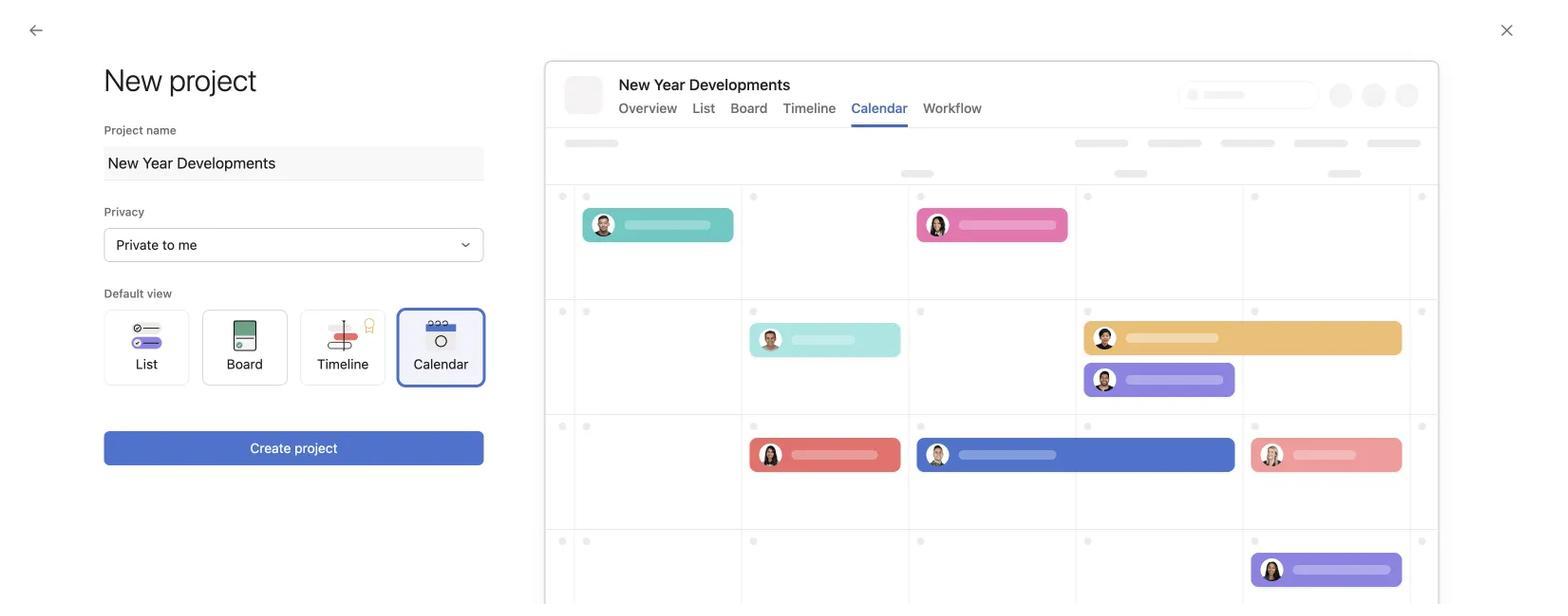 Task type: locate. For each thing, give the bounding box(es) containing it.
1 horizontal spatial your
[[1173, 337, 1200, 352]]

your
[[1173, 337, 1200, 352], [1072, 395, 1095, 409]]

0 vertical spatial list
[[693, 100, 716, 116]]

board
[[731, 100, 768, 116], [227, 356, 263, 372]]

workflow
[[923, 100, 982, 116]]

1 vertical spatial cross-
[[526, 421, 568, 437]]

ap
[[1431, 74, 1446, 87], [959, 424, 974, 437], [959, 482, 974, 495]]

global element
[[0, 47, 228, 161]]

0 vertical spatial cross-functional project plan
[[49, 343, 228, 359]]

0 vertical spatial goals
[[1070, 337, 1103, 352]]

0 horizontal spatial cross-functional project plan
[[49, 343, 228, 359]]

project
[[104, 124, 143, 137]]

privacy
[[104, 205, 144, 219]]

list
[[693, 100, 716, 116], [136, 356, 158, 372]]

0 horizontal spatial and
[[1120, 378, 1140, 391]]

work requests inside "link"
[[49, 374, 142, 390]]

0 horizontal spatial new
[[526, 365, 553, 381]]

upgrade
[[1127, 302, 1181, 317], [553, 568, 607, 583]]

asana
[[1200, 302, 1238, 317], [626, 568, 664, 583]]

list down default view
[[136, 356, 158, 372]]

cross-functional project plan down the new project
[[526, 421, 709, 437]]

year developments
[[654, 76, 791, 94]]

0 horizontal spatial cross-
[[49, 343, 91, 359]]

and right progress
[[1262, 378, 1282, 391]]

upgrade inside button
[[1127, 302, 1181, 317]]

progress
[[1212, 378, 1259, 391]]

1 horizontal spatial and
[[1262, 378, 1282, 391]]

work requests link
[[11, 367, 217, 397]]

reporting
[[49, 214, 109, 230]]

0 horizontal spatial overview
[[251, 90, 310, 105]]

upgrade to asana advanced
[[1127, 302, 1302, 317]]

0 vertical spatial work
[[49, 374, 81, 390]]

0 vertical spatial work requests
[[49, 374, 142, 390]]

1 vertical spatial your
[[1072, 395, 1095, 409]]

achieve
[[1123, 337, 1170, 352]]

1 horizontal spatial goals
[[1143, 378, 1172, 391]]

use goals to achieve your most important objectives connect work and goals to see progress and to keep your team on track.
[[1043, 337, 1297, 409]]

upgrade up achieve
[[1127, 302, 1181, 317]]

1 horizontal spatial calendar
[[852, 100, 908, 116]]

1 vertical spatial new
[[526, 365, 553, 381]]

work requests up templates upgrade to asana starter
[[526, 479, 621, 495]]

1 horizontal spatial upgrade
[[1127, 302, 1181, 317]]

1 horizontal spatial functional
[[568, 421, 631, 437]]

calendar left the workflow
[[852, 100, 908, 116]]

1 vertical spatial ap
[[959, 424, 974, 437]]

1 vertical spatial requests
[[562, 479, 621, 495]]

overview
[[251, 90, 310, 105], [619, 100, 678, 116]]

this is a preview of your project image
[[545, 61, 1440, 604]]

members (1)
[[457, 156, 565, 178]]

project inside button
[[295, 440, 338, 456]]

cross- down the new project
[[526, 421, 568, 437]]

1 horizontal spatial new
[[619, 76, 650, 94]]

asana up most
[[1200, 302, 1238, 317]]

about us
[[1043, 156, 1119, 178]]

calendar down projects
[[414, 356, 469, 372]]

overview link
[[251, 90, 310, 115]]

0 horizontal spatial work requests
[[49, 374, 142, 390]]

overview down my workspace
[[251, 90, 310, 105]]

0 vertical spatial board
[[731, 100, 768, 116]]

1 vertical spatial asana
[[626, 568, 664, 583]]

0 vertical spatial your
[[1173, 337, 1200, 352]]

new
[[619, 76, 650, 94], [526, 365, 553, 381]]

0 vertical spatial plan
[[202, 343, 228, 359]]

work
[[49, 374, 81, 390], [526, 479, 558, 495]]

team
[[1099, 395, 1125, 409]]

0 vertical spatial new
[[619, 76, 650, 94]]

functional inside projects 'element'
[[91, 343, 152, 359]]

1 horizontal spatial requests
[[562, 479, 621, 495]]

2 vertical spatial ap
[[959, 482, 974, 495]]

board up create
[[227, 356, 263, 372]]

your down "connect"
[[1072, 395, 1095, 409]]

projects element
[[0, 302, 228, 401]]

1 vertical spatial work requests
[[526, 479, 621, 495]]

and
[[1120, 378, 1140, 391], [1262, 378, 1282, 391]]

0 horizontal spatial plan
[[202, 343, 228, 359]]

insights element
[[0, 173, 228, 302]]

1 horizontal spatial asana
[[1200, 302, 1238, 317]]

work requests down cross-functional project plan link
[[49, 374, 142, 390]]

calendar
[[852, 100, 908, 116], [414, 356, 469, 372]]

1 vertical spatial upgrade
[[553, 568, 607, 583]]

goals
[[1070, 337, 1103, 352], [1143, 378, 1172, 391]]

go back image
[[29, 23, 44, 38]]

1 vertical spatial timeline
[[317, 356, 369, 372]]

1 horizontal spatial cross-functional project plan
[[526, 421, 709, 437]]

0 horizontal spatial your
[[1072, 395, 1095, 409]]

goals
[[1043, 295, 1091, 317]]

0 horizontal spatial work
[[49, 374, 81, 390]]

upgrade right templates
[[553, 568, 607, 583]]

timeline
[[783, 100, 836, 116], [317, 356, 369, 372]]

work
[[1091, 378, 1117, 391]]

requests up templates upgrade to asana starter
[[562, 479, 621, 495]]

new down projects
[[526, 365, 553, 381]]

0 horizontal spatial board
[[227, 356, 263, 372]]

0 vertical spatial cross-
[[49, 343, 91, 359]]

to left starter
[[610, 568, 622, 583]]

1 vertical spatial plan
[[682, 421, 709, 437]]

1 vertical spatial calendar
[[414, 356, 469, 372]]

0 horizontal spatial requests
[[85, 374, 142, 390]]

0 vertical spatial requests
[[85, 374, 142, 390]]

my workspace
[[251, 58, 374, 80]]

0 vertical spatial asana
[[1200, 302, 1238, 317]]

0 horizontal spatial calendar
[[414, 356, 469, 372]]

important
[[1238, 337, 1297, 352]]

0 vertical spatial calendar
[[852, 100, 908, 116]]

hide sidebar image
[[25, 15, 40, 30]]

goals up objectives
[[1070, 337, 1103, 352]]

cross-functional project plan up work requests "link"
[[49, 343, 228, 359]]

1 horizontal spatial list
[[693, 100, 716, 116]]

your left most
[[1173, 337, 1200, 352]]

work requests
[[49, 374, 142, 390], [526, 479, 621, 495]]

functional
[[91, 343, 152, 359], [568, 421, 631, 437]]

board down year developments
[[731, 100, 768, 116]]

close image
[[1500, 23, 1515, 38]]

templates upgrade to asana starter
[[457, 567, 709, 589]]

0 horizontal spatial upgrade
[[553, 568, 607, 583]]

cross- up work requests "link"
[[49, 343, 91, 359]]

1 horizontal spatial timeline
[[783, 100, 836, 116]]

1 horizontal spatial plan
[[682, 421, 709, 437]]

1 vertical spatial list
[[136, 356, 158, 372]]

list down new year developments
[[693, 100, 716, 116]]

most
[[1204, 337, 1234, 352]]

cross-
[[49, 343, 91, 359], [526, 421, 568, 437]]

requests down cross-functional project plan link
[[85, 374, 142, 390]]

and up the on
[[1120, 378, 1140, 391]]

functional down the new project
[[568, 421, 631, 437]]

requests inside work requests "link"
[[85, 374, 142, 390]]

to up use goals to achieve your most important objectives connect work and goals to see progress and to keep your team on track.
[[1184, 302, 1196, 317]]

1 horizontal spatial work requests
[[526, 479, 621, 495]]

new for new project
[[526, 365, 553, 381]]

1 vertical spatial work
[[526, 479, 558, 495]]

0 vertical spatial upgrade
[[1127, 302, 1181, 317]]

0 vertical spatial functional
[[91, 343, 152, 359]]

project
[[155, 343, 198, 359], [557, 365, 600, 381], [634, 421, 679, 437], [295, 440, 338, 456]]

plan
[[202, 343, 228, 359], [682, 421, 709, 437]]

to left 'me'
[[162, 237, 175, 253]]

functional up work requests "link"
[[91, 343, 152, 359]]

portfolios link
[[11, 238, 217, 268]]

cross-functional project plan inside projects 'element'
[[49, 343, 228, 359]]

1 vertical spatial goals
[[1143, 378, 1172, 391]]

1 horizontal spatial board
[[731, 100, 768, 116]]

0 horizontal spatial asana
[[626, 568, 664, 583]]

on track (55%)
[[1054, 487, 1137, 501]]

0 horizontal spatial functional
[[91, 343, 152, 359]]

new project
[[526, 365, 600, 381]]

new left year developments
[[619, 76, 650, 94]]

upgrade to asana advanced button
[[1115, 293, 1314, 327]]

to
[[162, 237, 175, 253], [1184, 302, 1196, 317], [1107, 337, 1119, 352], [1175, 378, 1186, 391], [1285, 378, 1296, 391], [610, 568, 622, 583]]

requests
[[85, 374, 142, 390], [562, 479, 621, 495]]

cross-functional project plan
[[49, 343, 228, 359], [526, 421, 709, 437]]

upgrade to asana starter button
[[553, 565, 709, 604]]

asana left starter
[[626, 568, 664, 583]]

teams element
[[0, 401, 228, 469]]

goals up track.
[[1143, 378, 1172, 391]]

to down important
[[1285, 378, 1296, 391]]

view
[[147, 287, 172, 300]]

overview down new year developments
[[619, 100, 678, 116]]

my workspace
[[49, 442, 138, 458]]

portfolios
[[49, 245, 108, 260]]



Task type: describe. For each thing, give the bounding box(es) containing it.
templates
[[457, 567, 546, 589]]

my workspace overview
[[251, 58, 374, 105]]

0 horizontal spatial goals
[[1070, 337, 1103, 352]]

name
[[146, 124, 176, 137]]

on
[[1129, 395, 1142, 409]]

project inside 'element'
[[155, 343, 198, 359]]

Project name text field
[[104, 146, 484, 181]]

(55%)
[[1103, 487, 1137, 501]]

asana inside upgrade to asana advanced button
[[1200, 302, 1238, 317]]

starter
[[667, 568, 709, 583]]

to inside upgrade to asana advanced button
[[1184, 302, 1196, 317]]

2 and from the left
[[1262, 378, 1282, 391]]

private to me
[[116, 237, 197, 253]]

me
[[178, 237, 197, 253]]

plan inside projects 'element'
[[202, 343, 228, 359]]

track
[[1073, 487, 1100, 501]]

1 vertical spatial functional
[[568, 421, 631, 437]]

my workspace link
[[11, 435, 217, 466]]

private to me button
[[104, 228, 484, 262]]

list image
[[476, 419, 499, 442]]

new project
[[104, 62, 257, 98]]

ap for work requests
[[959, 482, 974, 495]]

upgrade inside templates upgrade to asana starter
[[553, 568, 607, 583]]

0 vertical spatial ap
[[1431, 74, 1446, 87]]

use
[[1043, 337, 1067, 352]]

track.
[[1145, 395, 1176, 409]]

overview inside my workspace overview
[[251, 90, 310, 105]]

projects
[[457, 300, 527, 323]]

private
[[116, 237, 159, 253]]

new year developments
[[619, 76, 791, 94]]

asana inside templates upgrade to asana starter
[[626, 568, 664, 583]]

advanced
[[1241, 302, 1302, 317]]

to left see
[[1175, 378, 1186, 391]]

new for new year developments
[[619, 76, 650, 94]]

default
[[104, 287, 144, 300]]

reporting link
[[11, 207, 217, 238]]

1 vertical spatial board
[[227, 356, 263, 372]]

to inside templates upgrade to asana starter
[[610, 568, 622, 583]]

ap for cross-functional project plan
[[959, 424, 974, 437]]

1 vertical spatial cross-functional project plan
[[526, 421, 709, 437]]

0 vertical spatial timeline
[[783, 100, 836, 116]]

create project
[[250, 440, 338, 456]]

workspace
[[72, 442, 138, 458]]

see
[[1189, 378, 1208, 391]]

0 horizontal spatial list
[[136, 356, 158, 372]]

default view
[[104, 287, 172, 300]]

create
[[250, 440, 291, 456]]

on
[[1054, 487, 1070, 501]]

0 horizontal spatial timeline
[[317, 356, 369, 372]]

objectives
[[1043, 358, 1105, 373]]

cross-functional project plan link
[[11, 336, 228, 367]]

my
[[49, 442, 68, 458]]

create project button
[[104, 431, 484, 466]]

1 horizontal spatial overview
[[619, 100, 678, 116]]

to left achieve
[[1107, 337, 1119, 352]]

connect
[[1043, 378, 1088, 391]]

cross- inside projects 'element'
[[49, 343, 91, 359]]

1 and from the left
[[1120, 378, 1140, 391]]

work inside "link"
[[49, 374, 81, 390]]

1 horizontal spatial cross-
[[526, 421, 568, 437]]

keep
[[1043, 395, 1069, 409]]

1 horizontal spatial work
[[526, 479, 558, 495]]

to inside private to me dropdown button
[[162, 237, 175, 253]]

project name
[[104, 124, 176, 137]]



Task type: vqa. For each thing, say whether or not it's contained in the screenshot.
Add tab image
no



